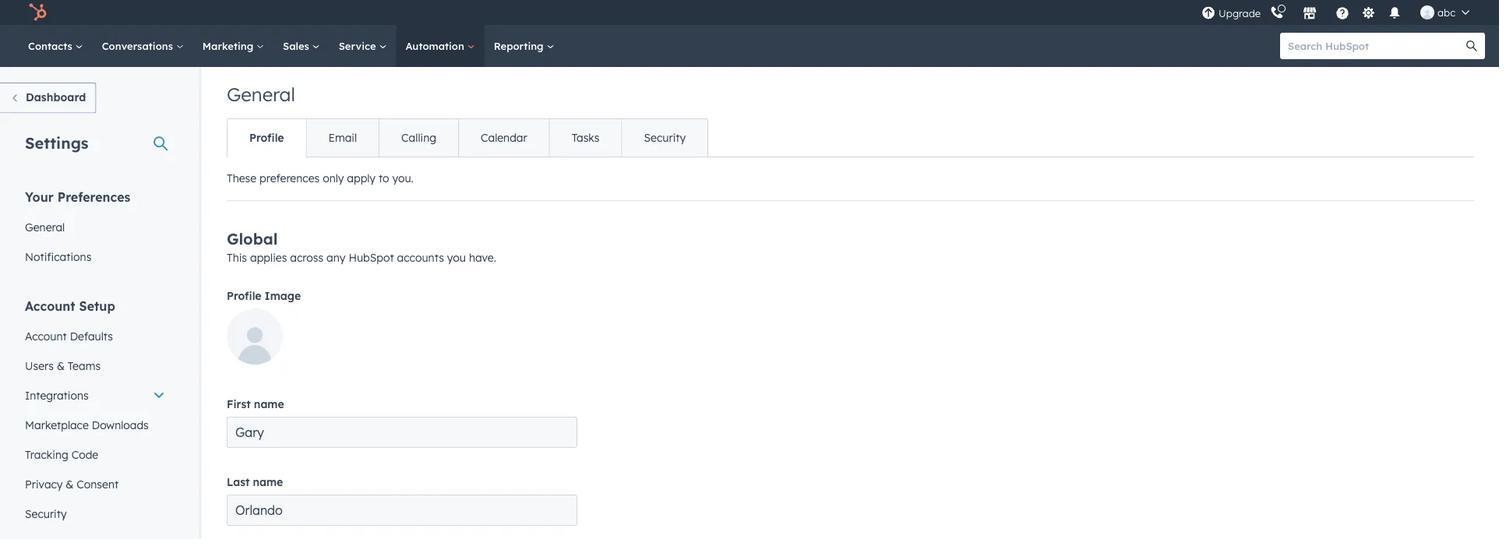 Task type: describe. For each thing, give the bounding box(es) containing it.
edit button
[[227, 309, 283, 370]]

automation link
[[396, 25, 484, 67]]

privacy & consent link
[[16, 470, 175, 499]]

email
[[328, 131, 357, 145]]

to
[[379, 171, 389, 185]]

dashboard link
[[0, 83, 96, 113]]

downloads
[[92, 418, 149, 432]]

1 vertical spatial security link
[[16, 499, 175, 529]]

tracking code
[[25, 448, 98, 461]]

sales link
[[274, 25, 329, 67]]

notifications
[[25, 250, 91, 263]]

tasks
[[572, 131, 600, 145]]

search image
[[1467, 41, 1477, 51]]

image
[[265, 289, 301, 303]]

account defaults link
[[16, 321, 175, 351]]

only
[[323, 171, 344, 185]]

your preferences element
[[16, 188, 175, 272]]

calendar
[[481, 131, 527, 145]]

account for account setup
[[25, 298, 75, 314]]

last name
[[227, 475, 283, 489]]

Last name text field
[[227, 495, 577, 526]]

teams
[[68, 359, 101, 372]]

you
[[447, 251, 466, 265]]

account defaults
[[25, 329, 113, 343]]

reporting
[[494, 39, 547, 52]]

code
[[71, 448, 98, 461]]

your
[[25, 189, 54, 205]]

marketplaces image
[[1303, 7, 1317, 21]]

these
[[227, 171, 256, 185]]

marketplace downloads
[[25, 418, 149, 432]]

notifications button
[[1382, 0, 1408, 25]]

last
[[227, 475, 250, 489]]

marketplaces button
[[1294, 0, 1326, 25]]

general inside general link
[[25, 220, 65, 234]]

consent
[[77, 477, 119, 491]]

users & teams
[[25, 359, 101, 372]]

applies
[[250, 251, 287, 265]]

marketing link
[[193, 25, 274, 67]]

upgrade image
[[1202, 7, 1216, 21]]

service link
[[329, 25, 396, 67]]

account setup
[[25, 298, 115, 314]]

settings link
[[1359, 4, 1379, 21]]

sales
[[283, 39, 312, 52]]

First name text field
[[227, 417, 577, 448]]

marketplace downloads link
[[16, 410, 175, 440]]

calling
[[401, 131, 436, 145]]

profile image
[[227, 289, 301, 303]]

search button
[[1459, 33, 1485, 59]]

name for last name
[[253, 475, 283, 489]]

service
[[339, 39, 379, 52]]

tracking code link
[[16, 440, 175, 470]]

preferences
[[260, 171, 320, 185]]

help button
[[1329, 0, 1356, 25]]

privacy
[[25, 477, 63, 491]]

conversations
[[102, 39, 176, 52]]



Task type: locate. For each thing, give the bounding box(es) containing it.
profile
[[249, 131, 284, 145], [227, 289, 261, 303]]

&
[[57, 359, 65, 372], [66, 477, 74, 491]]

security
[[644, 131, 686, 145], [25, 507, 67, 521]]

integrations button
[[16, 381, 175, 410]]

0 horizontal spatial general
[[25, 220, 65, 234]]

have.
[[469, 251, 496, 265]]

1 account from the top
[[25, 298, 75, 314]]

notifications image
[[1388, 7, 1402, 21]]

dashboard
[[26, 90, 86, 104]]

0 horizontal spatial security
[[25, 507, 67, 521]]

calling icon image
[[1270, 6, 1284, 20]]

name for first name
[[254, 397, 284, 411]]

& for privacy
[[66, 477, 74, 491]]

global
[[227, 229, 278, 249]]

gary orlando image
[[1421, 5, 1435, 19]]

users
[[25, 359, 54, 372]]

2 account from the top
[[25, 329, 67, 343]]

hubspot link
[[19, 3, 58, 22]]

apply
[[347, 171, 376, 185]]

hubspot image
[[28, 3, 47, 22]]

setup
[[79, 298, 115, 314]]

Search HubSpot search field
[[1280, 33, 1471, 59]]

upgrade
[[1219, 7, 1261, 20]]

any
[[327, 251, 346, 265]]

profile link
[[228, 119, 306, 157]]

account inside account defaults link
[[25, 329, 67, 343]]

name right 'last'
[[253, 475, 283, 489]]

settings image
[[1362, 7, 1376, 21]]

first
[[227, 397, 251, 411]]

0 vertical spatial account
[[25, 298, 75, 314]]

conversations link
[[93, 25, 193, 67]]

general down your
[[25, 220, 65, 234]]

integrations
[[25, 388, 89, 402]]

0 vertical spatial &
[[57, 359, 65, 372]]

across
[[290, 251, 324, 265]]

general
[[227, 83, 295, 106], [25, 220, 65, 234]]

account
[[25, 298, 75, 314], [25, 329, 67, 343]]

1 horizontal spatial &
[[66, 477, 74, 491]]

this
[[227, 251, 247, 265]]

security for bottommost security link
[[25, 507, 67, 521]]

profile up preferences
[[249, 131, 284, 145]]

0 vertical spatial profile
[[249, 131, 284, 145]]

profile for profile
[[249, 131, 284, 145]]

security inside navigation
[[644, 131, 686, 145]]

menu containing abc
[[1200, 0, 1481, 25]]

1 horizontal spatial security link
[[621, 119, 708, 157]]

hubspot
[[349, 251, 394, 265]]

security inside account setup element
[[25, 507, 67, 521]]

help image
[[1336, 7, 1350, 21]]

1 vertical spatial profile
[[227, 289, 261, 303]]

settings
[[25, 133, 88, 152]]

contacts
[[28, 39, 75, 52]]

0 horizontal spatial &
[[57, 359, 65, 372]]

1 vertical spatial general
[[25, 220, 65, 234]]

menu
[[1200, 0, 1481, 25]]

0 vertical spatial general
[[227, 83, 295, 106]]

1 vertical spatial name
[[253, 475, 283, 489]]

& right privacy at the bottom
[[66, 477, 74, 491]]

marketplace
[[25, 418, 89, 432]]

profile for profile image
[[227, 289, 261, 303]]

name
[[254, 397, 284, 411], [253, 475, 283, 489]]

automation
[[406, 39, 467, 52]]

your preferences
[[25, 189, 130, 205]]

account for account defaults
[[25, 329, 67, 343]]

security link
[[621, 119, 708, 157], [16, 499, 175, 529]]

1 vertical spatial account
[[25, 329, 67, 343]]

calling icon button
[[1264, 2, 1290, 23]]

global this applies across any hubspot accounts you have.
[[227, 229, 496, 265]]

0 vertical spatial security
[[644, 131, 686, 145]]

security for security link to the right
[[644, 131, 686, 145]]

0 horizontal spatial security link
[[16, 499, 175, 529]]

calendar link
[[458, 119, 549, 157]]

0 vertical spatial security link
[[621, 119, 708, 157]]

abc button
[[1411, 0, 1479, 25]]

first name
[[227, 397, 284, 411]]

tracking
[[25, 448, 68, 461]]

0 vertical spatial name
[[254, 397, 284, 411]]

general up profile link
[[227, 83, 295, 106]]

reporting link
[[484, 25, 564, 67]]

1 horizontal spatial security
[[644, 131, 686, 145]]

contacts link
[[19, 25, 93, 67]]

profile left image
[[227, 289, 261, 303]]

abc
[[1438, 6, 1456, 19]]

calling link
[[379, 119, 458, 157]]

privacy & consent
[[25, 477, 119, 491]]

1 vertical spatial security
[[25, 507, 67, 521]]

notifications link
[[16, 242, 175, 272]]

& for users
[[57, 359, 65, 372]]

account up account defaults
[[25, 298, 75, 314]]

tasks link
[[549, 119, 621, 157]]

account setup element
[[16, 297, 175, 529]]

navigation
[[227, 118, 708, 157]]

name right first
[[254, 397, 284, 411]]

marketing
[[202, 39, 256, 52]]

1 vertical spatial &
[[66, 477, 74, 491]]

email link
[[306, 119, 379, 157]]

defaults
[[70, 329, 113, 343]]

& right users
[[57, 359, 65, 372]]

preferences
[[57, 189, 130, 205]]

general link
[[16, 212, 175, 242]]

navigation containing profile
[[227, 118, 708, 157]]

1 horizontal spatial general
[[227, 83, 295, 106]]

& inside "link"
[[66, 477, 74, 491]]

you.
[[392, 171, 414, 185]]

account up users
[[25, 329, 67, 343]]

users & teams link
[[16, 351, 175, 381]]

accounts
[[397, 251, 444, 265]]

these preferences only apply to you.
[[227, 171, 414, 185]]



Task type: vqa. For each thing, say whether or not it's contained in the screenshot.
Defaults
yes



